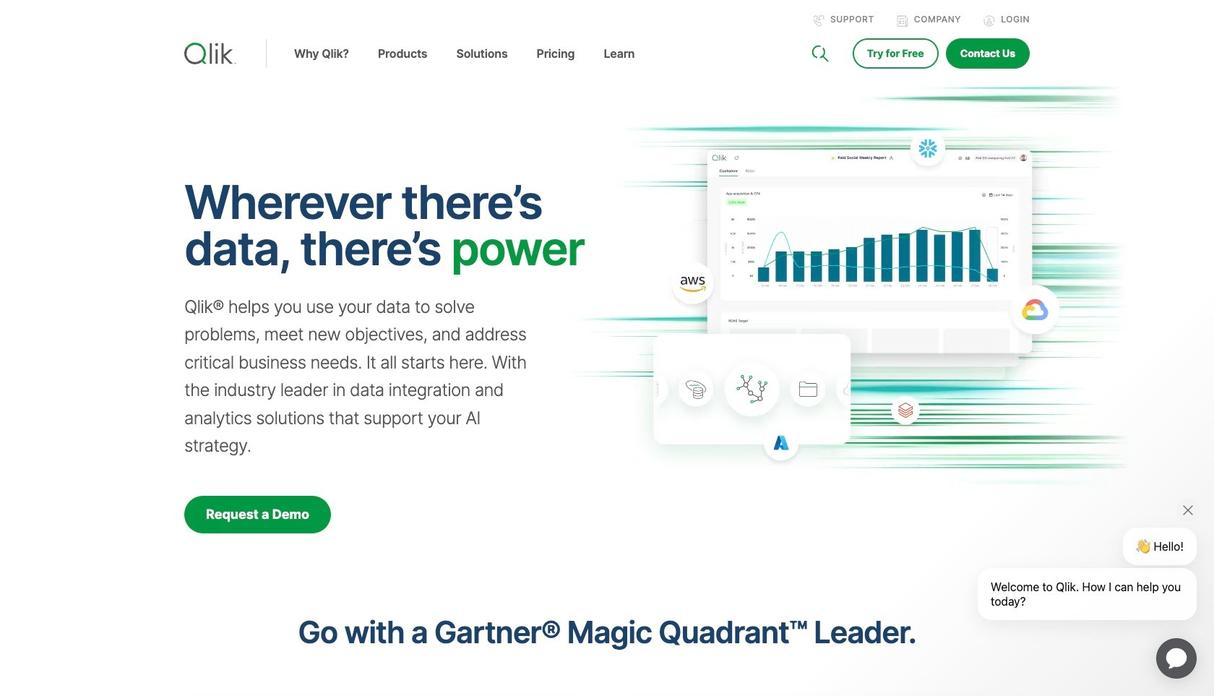 Task type: describe. For each thing, give the bounding box(es) containing it.
login image
[[984, 15, 996, 27]]

qlik image
[[184, 43, 236, 64]]

company image
[[897, 15, 909, 27]]



Task type: locate. For each thing, give the bounding box(es) containing it.
application
[[1140, 621, 1215, 696]]

support image
[[813, 15, 825, 27]]



Task type: vqa. For each thing, say whether or not it's contained in the screenshot.
governments
no



